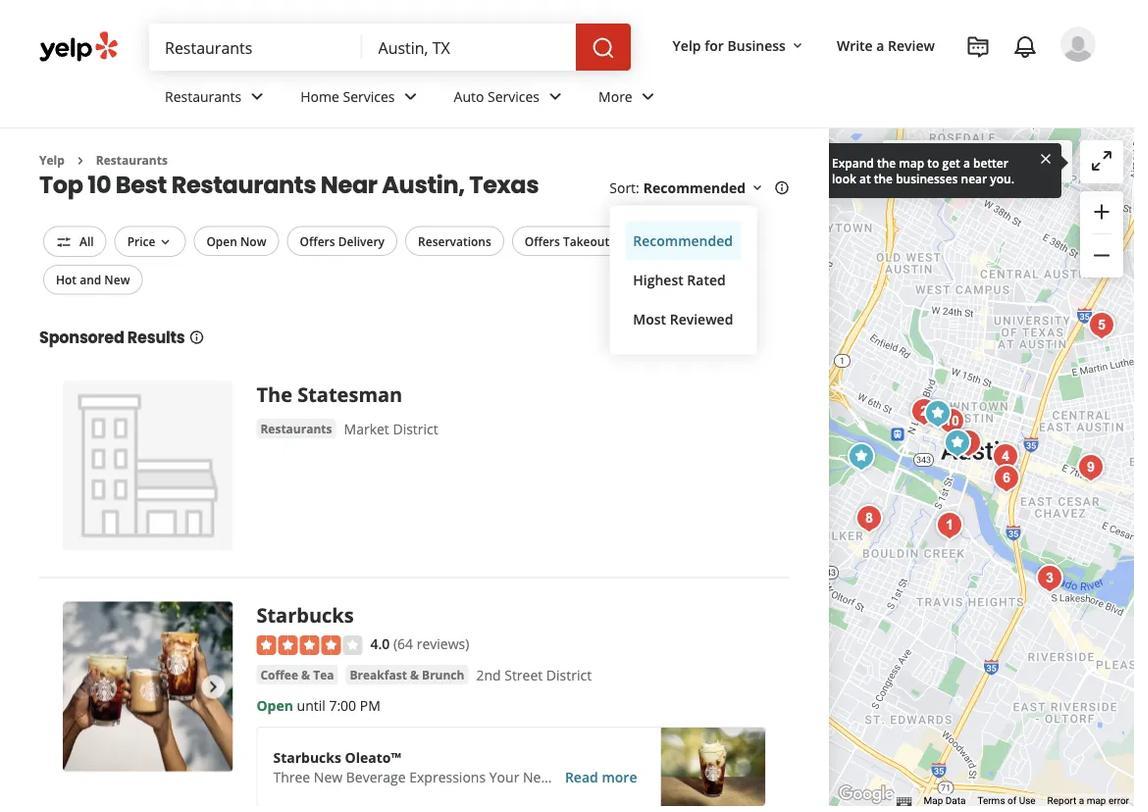 Task type: describe. For each thing, give the bounding box(es) containing it.
all button
[[43, 226, 107, 257]]

services for auto services
[[488, 87, 540, 106]]

oleato™
[[345, 749, 401, 767]]

anthem image
[[988, 459, 1027, 499]]

beverage
[[346, 768, 406, 787]]

map data button
[[924, 795, 966, 808]]

now
[[240, 233, 267, 249]]

restaurants up open now at the left top of the page
[[171, 168, 316, 201]]

1 horizontal spatial coffee
[[556, 768, 597, 787]]

brunch
[[422, 667, 465, 683]]

starbucks oleato™
[[273, 749, 401, 767]]

most reviewed
[[633, 310, 734, 329]]

16 info v2 image
[[775, 180, 790, 196]]

reservations button
[[405, 226, 504, 256]]

1 vertical spatial restaurants link
[[96, 152, 168, 168]]

write a review link
[[829, 27, 943, 63]]

business
[[728, 36, 786, 54]]

hot
[[56, 272, 77, 288]]

three new beverage expressions your new coffee ritual
[[273, 768, 637, 787]]

google image
[[835, 782, 899, 808]]

get
[[943, 155, 961, 171]]

10
[[88, 168, 111, 201]]

user actions element
[[657, 25, 1124, 145]]

recommended button
[[644, 179, 766, 197]]

& for coffee
[[301, 667, 310, 683]]

highest rated
[[633, 271, 726, 290]]

statesman
[[298, 381, 403, 408]]

zoom out image
[[1091, 244, 1114, 267]]

terms of use link
[[978, 796, 1036, 808]]

moonshine patio bar & grill image
[[987, 438, 1026, 477]]

use
[[1020, 796, 1036, 808]]

1618 asian fusion image
[[1031, 560, 1070, 599]]

16 info v2 image
[[189, 330, 205, 345]]

map
[[924, 796, 944, 808]]

restaurants inside the business categories element
[[165, 87, 242, 106]]

breakfast & brunch
[[350, 667, 465, 683]]

to
[[928, 155, 940, 171]]

a for write
[[877, 36, 885, 54]]

qi austin image
[[905, 393, 944, 432]]

recommended for recommended popup button on the top
[[644, 179, 746, 197]]

good for dinner button
[[630, 226, 748, 256]]

breakfast & brunch button
[[346, 666, 469, 685]]

restaurants right 16 chevron right v2 image
[[96, 152, 168, 168]]

as
[[969, 153, 983, 172]]

open now button
[[194, 226, 279, 256]]

search image
[[592, 36, 616, 60]]

top 10 best restaurants near austin, texas
[[39, 168, 539, 201]]

terms of use
[[978, 796, 1036, 808]]

map region
[[777, 2, 1136, 808]]

sort:
[[610, 179, 640, 197]]

hot and new button
[[43, 265, 143, 295]]

sponsored results
[[39, 327, 185, 349]]

expand the map to get a better look at the businesses near you.
[[833, 155, 1015, 187]]

better
[[974, 155, 1009, 171]]

ritual
[[601, 768, 637, 787]]

red ash image
[[949, 424, 989, 463]]

expand map image
[[1091, 149, 1114, 173]]

salty sow image
[[1083, 306, 1122, 346]]

4.0
[[371, 635, 390, 654]]

coffee & tea button
[[257, 666, 338, 685]]

top
[[39, 168, 83, 201]]

results
[[127, 327, 185, 349]]

most reviewed button
[[626, 300, 742, 339]]

expand
[[833, 155, 875, 171]]

2nd
[[477, 667, 501, 685]]

coffee & tea
[[261, 667, 334, 683]]

none field near
[[378, 36, 561, 58]]

starbucks for starbucks
[[257, 603, 354, 630]]

business categories element
[[149, 71, 1097, 128]]

for for good
[[677, 233, 693, 249]]

reviews)
[[417, 635, 470, 654]]

the statesman
[[257, 381, 403, 408]]

more
[[602, 768, 638, 787]]

yelp for yelp for business
[[673, 36, 702, 54]]

16 chevron down v2 image for yelp for business
[[790, 38, 806, 54]]

report
[[1048, 796, 1077, 808]]

restaurants inside button
[[261, 420, 332, 437]]

24 chevron down v2 image for restaurants
[[246, 85, 269, 108]]

of
[[1008, 796, 1017, 808]]

a inside expand the map to get a better look at the businesses near you.
[[964, 155, 971, 171]]

highest
[[633, 271, 684, 290]]

good for dinner
[[643, 233, 735, 249]]

you.
[[991, 170, 1015, 187]]

2 horizontal spatial new
[[523, 768, 552, 787]]

coffee & tea link
[[257, 666, 338, 685]]

breakfast & brunch link
[[346, 666, 469, 685]]

hot and new
[[56, 272, 130, 288]]

reviewed
[[670, 310, 734, 329]]

a for report
[[1080, 796, 1085, 808]]

write
[[837, 36, 873, 54]]

data
[[946, 796, 966, 808]]

starbucks for starbucks oleato™
[[273, 749, 342, 767]]

all
[[80, 233, 94, 249]]

error
[[1109, 796, 1130, 808]]

1 horizontal spatial new
[[314, 768, 343, 787]]

texas
[[470, 168, 539, 201]]

0 horizontal spatial district
[[393, 420, 438, 439]]

reservations
[[418, 233, 492, 249]]

market
[[344, 420, 390, 439]]

slideshow element
[[63, 603, 233, 773]]

the statesman link
[[257, 381, 403, 408]]

2nd street district
[[477, 667, 592, 685]]

search as map moves
[[922, 153, 1061, 172]]

aba - austin image
[[931, 507, 970, 546]]

price
[[127, 233, 155, 249]]

Find text field
[[165, 36, 347, 58]]

projects image
[[967, 35, 991, 59]]

yelp for yelp link
[[39, 152, 65, 168]]



Task type: vqa. For each thing, say whether or not it's contained in the screenshot.
leftmost New
yes



Task type: locate. For each thing, give the bounding box(es) containing it.
district right street
[[547, 667, 592, 685]]

map for error
[[1087, 796, 1107, 808]]

yelp left 16 chevron right v2 image
[[39, 152, 65, 168]]

price button
[[114, 226, 186, 257]]

16 chevron down v2 image inside recommended popup button
[[750, 180, 766, 196]]

good
[[643, 233, 674, 249]]

report a map error link
[[1048, 796, 1130, 808]]

recommended inside recommended button
[[633, 232, 733, 250]]

1 horizontal spatial none field
[[378, 36, 561, 58]]

best
[[116, 168, 167, 201]]

1 24 chevron down v2 image from the left
[[246, 85, 269, 108]]

offers left takeout
[[525, 233, 560, 249]]

for inside user actions element
[[705, 36, 724, 54]]

restaurants link down find text field
[[149, 71, 285, 128]]

map for to
[[900, 155, 925, 171]]

open inside button
[[207, 233, 237, 249]]

new right and
[[104, 272, 130, 288]]

16 chevron down v2 image
[[790, 38, 806, 54], [750, 180, 766, 196], [157, 234, 173, 250]]

16 chevron down v2 image inside yelp for business button
[[790, 38, 806, 54]]

the
[[257, 381, 293, 408]]

1 horizontal spatial &
[[410, 667, 419, 683]]

& left tea
[[301, 667, 310, 683]]

terms
[[978, 796, 1006, 808]]

offers left delivery at the left
[[300, 233, 335, 249]]

near
[[321, 168, 378, 201]]

new right your
[[523, 768, 552, 787]]

a right 'report'
[[1080, 796, 1085, 808]]

open until 7:00 pm
[[257, 697, 381, 715]]

open left the now
[[207, 233, 237, 249]]

24 chevron down v2 image for home services
[[399, 85, 423, 108]]

2 none field from the left
[[378, 36, 561, 58]]

1 vertical spatial starbucks
[[273, 749, 342, 767]]

0 horizontal spatial 16 chevron down v2 image
[[157, 234, 173, 250]]

breakfast
[[350, 667, 407, 683]]

map inside expand the map to get a better look at the businesses near you.
[[900, 155, 925, 171]]

yelp inside button
[[673, 36, 702, 54]]

24 chevron down v2 image for more
[[637, 85, 660, 108]]

near
[[962, 170, 988, 187]]

& inside button
[[301, 667, 310, 683]]

recommended
[[644, 179, 746, 197], [633, 232, 733, 250]]

expressions
[[410, 768, 486, 787]]

street
[[505, 667, 543, 685]]

dinner
[[696, 233, 735, 249]]

filters group
[[39, 226, 752, 295]]

recommended button
[[626, 221, 742, 261]]

1 horizontal spatial for
[[705, 36, 724, 54]]

24 chevron down v2 image right more
[[637, 85, 660, 108]]

2 & from the left
[[410, 667, 419, 683]]

0 horizontal spatial for
[[677, 233, 693, 249]]

services left 24 chevron down v2 icon
[[488, 87, 540, 106]]

open for open now
[[207, 233, 237, 249]]

1 horizontal spatial 16 chevron down v2 image
[[750, 180, 766, 196]]

offers takeout button
[[512, 226, 623, 256]]

for for yelp
[[705, 36, 724, 54]]

restaurants link right 16 chevron right v2 image
[[96, 152, 168, 168]]

keyboard shortcuts image
[[897, 798, 912, 807]]

starbucks image
[[939, 424, 978, 463]]

16 chevron down v2 image inside 'price' popup button
[[157, 234, 173, 250]]

2 vertical spatial restaurants link
[[257, 419, 336, 439]]

1 horizontal spatial open
[[257, 697, 293, 715]]

open left until
[[257, 697, 293, 715]]

1 horizontal spatial offers
[[525, 233, 560, 249]]

for right the good
[[677, 233, 693, 249]]

map left 'to'
[[900, 155, 925, 171]]

0 horizontal spatial none field
[[165, 36, 347, 58]]

1 none field from the left
[[165, 36, 347, 58]]

4 star rating image
[[257, 636, 363, 656]]

yelp for business
[[673, 36, 786, 54]]

next image
[[202, 676, 225, 699]]

close image
[[1039, 150, 1054, 167]]

0 vertical spatial restaurants link
[[149, 71, 285, 128]]

ruby a. image
[[1061, 27, 1097, 62]]

report a map error
[[1048, 796, 1130, 808]]

24 chevron down v2 image down find text field
[[246, 85, 269, 108]]

16 chevron right v2 image
[[72, 153, 88, 169]]

expand the map to get a better look at the businesses near you. tooltip
[[817, 143, 1062, 198]]

1 horizontal spatial yelp
[[673, 36, 702, 54]]

coffee down 4 star rating image
[[261, 667, 298, 683]]

0 vertical spatial for
[[705, 36, 724, 54]]

a
[[877, 36, 885, 54], [964, 155, 971, 171], [1080, 796, 1085, 808]]

open
[[207, 233, 237, 249], [257, 697, 293, 715]]

more
[[599, 87, 633, 106]]

and
[[80, 272, 101, 288]]

0 horizontal spatial map
[[900, 155, 925, 171]]

0 horizontal spatial offers
[[300, 233, 335, 249]]

chuy's image
[[842, 438, 882, 477]]

district
[[393, 420, 438, 439], [547, 667, 592, 685]]

yelp left business
[[673, 36, 702, 54]]

restaurants button
[[257, 419, 336, 439]]

2 services from the left
[[488, 87, 540, 106]]

16 chevron down v2 image right price
[[157, 234, 173, 250]]

1 horizontal spatial district
[[547, 667, 592, 685]]

0 horizontal spatial new
[[104, 272, 130, 288]]

2 horizontal spatial a
[[1080, 796, 1085, 808]]

1 vertical spatial coffee
[[556, 768, 597, 787]]

review
[[889, 36, 936, 54]]

tenten image
[[933, 403, 972, 442]]

read more
[[565, 768, 638, 787]]

1 vertical spatial district
[[547, 667, 592, 685]]

map
[[987, 153, 1015, 172], [900, 155, 925, 171], [1087, 796, 1107, 808]]

zoom in image
[[1091, 200, 1114, 224]]

24 chevron down v2 image inside home services link
[[399, 85, 423, 108]]

0 vertical spatial district
[[393, 420, 438, 439]]

look
[[833, 170, 857, 187]]

a right get
[[964, 155, 971, 171]]

takeout
[[564, 233, 610, 249]]

offers for offers delivery
[[300, 233, 335, 249]]

offers delivery
[[300, 233, 385, 249]]

0 vertical spatial recommended
[[644, 179, 746, 197]]

restaurants link
[[149, 71, 285, 128], [96, 152, 168, 168], [257, 419, 336, 439]]

2 horizontal spatial 24 chevron down v2 image
[[637, 85, 660, 108]]

2 offers from the left
[[525, 233, 560, 249]]

your
[[490, 768, 520, 787]]

0 vertical spatial open
[[207, 233, 237, 249]]

& for breakfast
[[410, 667, 419, 683]]

24 chevron down v2 image
[[246, 85, 269, 108], [399, 85, 423, 108], [637, 85, 660, 108]]

notifications image
[[1014, 35, 1038, 59]]

restaurants down "the"
[[261, 420, 332, 437]]

16 chevron down v2 image for price
[[157, 234, 173, 250]]

24 chevron down v2 image inside restaurants link
[[246, 85, 269, 108]]

moves
[[1019, 153, 1061, 172]]

2 vertical spatial 16 chevron down v2 image
[[157, 234, 173, 250]]

24 chevron down v2 image inside more link
[[637, 85, 660, 108]]

auto services
[[454, 87, 540, 106]]

1 offers from the left
[[300, 233, 335, 249]]

offers
[[300, 233, 335, 249], [525, 233, 560, 249]]

for inside filters group
[[677, 233, 693, 249]]

coffee left ritual
[[556, 768, 597, 787]]

0 vertical spatial coffee
[[261, 667, 298, 683]]

none field find
[[165, 36, 347, 58]]

2 horizontal spatial 16 chevron down v2 image
[[790, 38, 806, 54]]

0 horizontal spatial services
[[343, 87, 395, 106]]

until
[[297, 697, 326, 715]]

businesses
[[896, 170, 959, 187]]

restaurants
[[165, 87, 242, 106], [96, 152, 168, 168], [171, 168, 316, 201], [261, 420, 332, 437]]

1 vertical spatial for
[[677, 233, 693, 249]]

0 vertical spatial a
[[877, 36, 885, 54]]

16 filter v2 image
[[56, 234, 72, 250]]

0 vertical spatial starbucks
[[257, 603, 354, 630]]

offers for offers takeout
[[525, 233, 560, 249]]

auto
[[454, 87, 484, 106]]

map data
[[924, 796, 966, 808]]

open for open until 7:00 pm
[[257, 697, 293, 715]]

starbucks up three
[[273, 749, 342, 767]]

for left business
[[705, 36, 724, 54]]

24 chevron down v2 image
[[544, 85, 567, 108]]

2 24 chevron down v2 image from the left
[[399, 85, 423, 108]]

0 vertical spatial yelp
[[673, 36, 702, 54]]

offers takeout
[[525, 233, 610, 249]]

services for home services
[[343, 87, 395, 106]]

rated
[[688, 271, 726, 290]]

1 vertical spatial open
[[257, 697, 293, 715]]

pm
[[360, 697, 381, 715]]

None field
[[165, 36, 347, 58], [378, 36, 561, 58]]

1 horizontal spatial map
[[987, 153, 1015, 172]]

0 horizontal spatial coffee
[[261, 667, 298, 683]]

recommended for recommended button
[[633, 232, 733, 250]]

a right write
[[877, 36, 885, 54]]

highest rated button
[[626, 261, 742, 300]]

0 horizontal spatial &
[[301, 667, 310, 683]]

Near text field
[[378, 36, 561, 58]]

yelp for business button
[[665, 27, 814, 63]]

0 vertical spatial 16 chevron down v2 image
[[790, 38, 806, 54]]

yelp link
[[39, 152, 65, 168]]

16 chevron down v2 image for recommended
[[750, 180, 766, 196]]

0 horizontal spatial yelp
[[39, 152, 65, 168]]

0 horizontal spatial a
[[877, 36, 885, 54]]

1 services from the left
[[343, 87, 395, 106]]

7:00
[[329, 697, 356, 715]]

0 horizontal spatial 24 chevron down v2 image
[[246, 85, 269, 108]]

& inside button
[[410, 667, 419, 683]]

coffee inside button
[[261, 667, 298, 683]]

previous image
[[71, 676, 94, 699]]

1 vertical spatial yelp
[[39, 152, 65, 168]]

delivery
[[338, 233, 385, 249]]

starbucks link
[[257, 603, 354, 630]]

1 vertical spatial a
[[964, 155, 971, 171]]

sponsored
[[39, 327, 124, 349]]

map for moves
[[987, 153, 1015, 172]]

for
[[705, 36, 724, 54], [677, 233, 693, 249]]

16 chevron down v2 image left 16 info v2 icon
[[750, 180, 766, 196]]

3 24 chevron down v2 image from the left
[[637, 85, 660, 108]]

austin,
[[382, 168, 465, 201]]

odd duck image
[[850, 500, 890, 539]]

0 horizontal spatial open
[[207, 233, 237, 249]]

home services
[[301, 87, 395, 106]]

starbucks up 4 star rating image
[[257, 603, 354, 630]]

most
[[633, 310, 667, 329]]

1 & from the left
[[301, 667, 310, 683]]

new down starbucks oleato™
[[314, 768, 343, 787]]

the statesman image
[[919, 395, 958, 434]]

24 chevron down v2 image left auto
[[399, 85, 423, 108]]

new inside button
[[104, 272, 130, 288]]

restaurants link down "the"
[[257, 419, 336, 439]]

restaurants down find text field
[[165, 87, 242, 106]]

16 chevron down v2 image right business
[[790, 38, 806, 54]]

1 horizontal spatial 24 chevron down v2 image
[[399, 85, 423, 108]]

more link
[[583, 71, 676, 128]]

2 horizontal spatial map
[[1087, 796, 1107, 808]]

home
[[301, 87, 340, 106]]

2 vertical spatial a
[[1080, 796, 1085, 808]]

group
[[1081, 191, 1124, 278]]

none field up auto
[[378, 36, 561, 58]]

district right market
[[393, 420, 438, 439]]

1 vertical spatial 16 chevron down v2 image
[[750, 180, 766, 196]]

none field up home
[[165, 36, 347, 58]]

the
[[878, 155, 897, 171], [874, 170, 893, 187]]

1 vertical spatial recommended
[[633, 232, 733, 250]]

yelp
[[673, 36, 702, 54], [39, 152, 65, 168]]

None search field
[[149, 24, 635, 71]]

1 horizontal spatial a
[[964, 155, 971, 171]]

services right home
[[343, 87, 395, 106]]

suerte image
[[1072, 449, 1111, 488]]

map right the "as"
[[987, 153, 1015, 172]]

& left 'brunch'
[[410, 667, 419, 683]]

at
[[860, 170, 871, 187]]

home services link
[[285, 71, 438, 128]]

4.0 (64 reviews)
[[371, 635, 470, 654]]

map left error
[[1087, 796, 1107, 808]]

auto services link
[[438, 71, 583, 128]]

(64
[[394, 635, 413, 654]]

1 horizontal spatial services
[[488, 87, 540, 106]]

market district
[[344, 420, 438, 439]]



